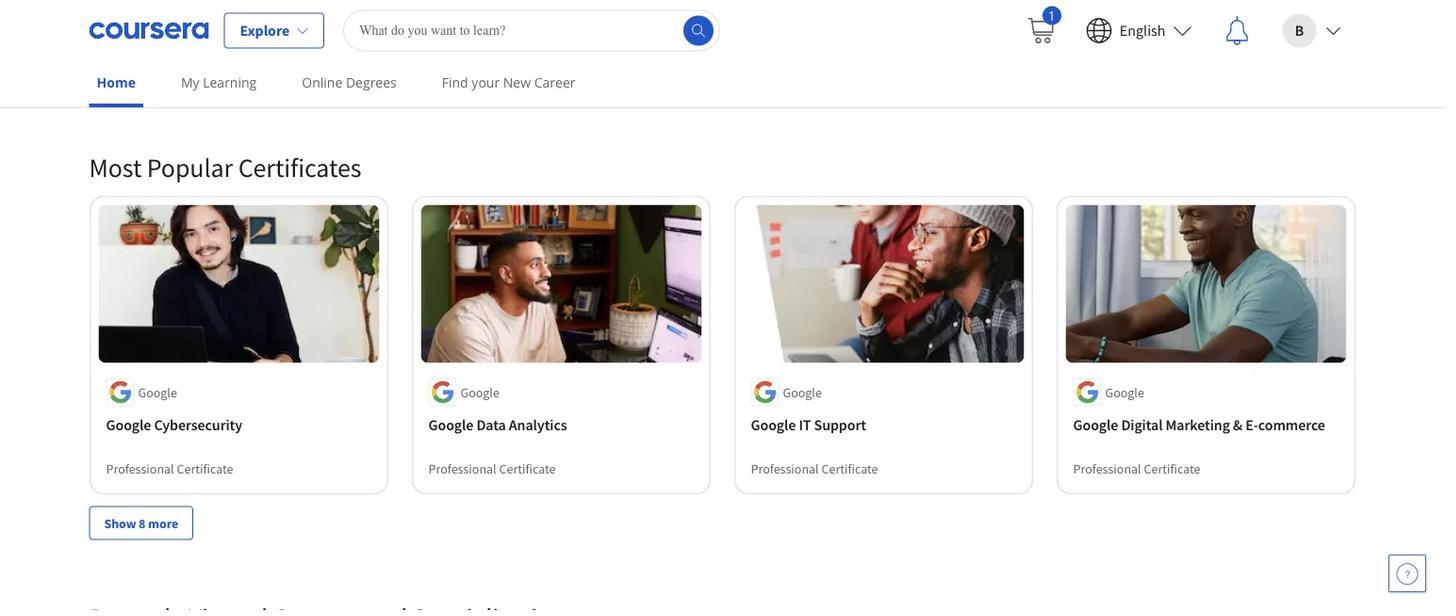 Task type: describe. For each thing, give the bounding box(es) containing it.
show 8 more inside earn your degree collection element
[[104, 65, 178, 82]]

help center image
[[1397, 563, 1419, 586]]

explore button
[[224, 13, 325, 49]]

english
[[1120, 21, 1166, 40]]

google left digital
[[1074, 416, 1119, 435]]

google up digital
[[1106, 384, 1145, 401]]

marketing
[[1166, 416, 1231, 435]]

certificate for cybersecurity
[[177, 460, 233, 477]]

professional certificate for data
[[429, 460, 556, 477]]

most
[[89, 151, 142, 184]]

google data analytics link
[[429, 414, 694, 437]]

professional for data
[[429, 460, 497, 477]]

most popular certificates
[[89, 151, 362, 184]]

professional certificate for cybersecurity
[[106, 460, 233, 477]]

professional certificate for digital
[[1074, 460, 1201, 477]]

google digital marketing & e-commerce link
[[1074, 414, 1339, 437]]

professional certificate for it
[[751, 460, 878, 477]]

more inside most popular certificates collection element
[[148, 515, 178, 532]]

home
[[97, 74, 136, 91]]

1 degree from the left
[[106, 10, 145, 27]]

degrees
[[346, 74, 397, 91]]

my learning
[[181, 74, 257, 91]]

show for "show 8 more" button in the most popular certificates collection element
[[104, 515, 136, 532]]

google digital marketing & e-commerce
[[1074, 416, 1326, 435]]

support
[[814, 416, 867, 435]]

more inside earn your degree collection element
[[148, 65, 178, 82]]

online degrees link
[[294, 61, 404, 104]]

cybersecurity
[[154, 416, 242, 435]]

it
[[799, 416, 811, 435]]

1 link
[[1011, 0, 1071, 61]]

show for "show 8 more" button inside the earn your degree collection element
[[104, 65, 136, 82]]

online degrees
[[302, 74, 397, 91]]

show 8 more button inside earn your degree collection element
[[89, 56, 193, 90]]

online
[[302, 74, 343, 91]]

certificate for data
[[499, 460, 556, 477]]

3 degree from the left
[[1074, 10, 1112, 27]]

google inside "link"
[[751, 416, 796, 435]]

career
[[534, 74, 576, 91]]

professional for it
[[751, 460, 819, 477]]

professional for digital
[[1074, 460, 1142, 477]]

show 8 more inside most popular certificates collection element
[[104, 515, 178, 532]]

b
[[1295, 21, 1304, 40]]

certificate for it
[[822, 460, 878, 477]]

google it support
[[751, 416, 867, 435]]

google cybersecurity
[[106, 416, 242, 435]]

&
[[1233, 416, 1243, 435]]

8 for "show 8 more" button inside the earn your degree collection element
[[139, 65, 146, 82]]



Task type: vqa. For each thing, say whether or not it's contained in the screenshot.
menu
no



Task type: locate. For each thing, give the bounding box(es) containing it.
google left data
[[429, 416, 474, 435]]

1 show 8 more button from the top
[[89, 56, 193, 90]]

1 vertical spatial 8
[[139, 515, 146, 532]]

8 for "show 8 more" button in the most popular certificates collection element
[[139, 515, 146, 532]]

google left it
[[751, 416, 796, 435]]

4 professional certificate from the left
[[1074, 460, 1201, 477]]

2 8 from the top
[[139, 515, 146, 532]]

google
[[138, 384, 177, 401], [461, 384, 500, 401], [783, 384, 822, 401], [1106, 384, 1145, 401], [106, 416, 151, 435], [429, 416, 474, 435], [751, 416, 796, 435], [1074, 416, 1119, 435]]

0 vertical spatial 8
[[139, 65, 146, 82]]

0 vertical spatial show
[[104, 65, 136, 82]]

1 professional certificate from the left
[[106, 460, 233, 477]]

home link
[[89, 61, 143, 107]]

3 professional from the left
[[751, 460, 819, 477]]

8 inside earn your degree collection element
[[139, 65, 146, 82]]

1 vertical spatial show 8 more button
[[89, 507, 193, 541]]

popular
[[147, 151, 233, 184]]

professional
[[106, 460, 174, 477], [429, 460, 497, 477], [751, 460, 819, 477], [1074, 460, 1142, 477]]

professional down data
[[429, 460, 497, 477]]

data
[[477, 416, 506, 435]]

4 professional from the left
[[1074, 460, 1142, 477]]

degree up find
[[429, 10, 467, 27]]

most popular certificates collection element
[[78, 120, 1368, 571]]

1 show from the top
[[104, 65, 136, 82]]

1 8 from the top
[[139, 65, 146, 82]]

1 show 8 more from the top
[[104, 65, 178, 82]]

e-
[[1246, 416, 1259, 435]]

explore
[[240, 21, 290, 40]]

0 vertical spatial more
[[148, 65, 178, 82]]

certificate down analytics
[[499, 460, 556, 477]]

degree up home
[[106, 10, 145, 27]]

certificate for digital
[[1144, 460, 1201, 477]]

certificates
[[238, 151, 362, 184]]

shopping cart: 1 item element
[[1026, 6, 1062, 46]]

google up it
[[783, 384, 822, 401]]

show 8 more button
[[89, 56, 193, 90], [89, 507, 193, 541]]

new
[[503, 74, 531, 91]]

english button
[[1071, 0, 1207, 61]]

2 professional from the left
[[429, 460, 497, 477]]

certificate down support
[[822, 460, 878, 477]]

my
[[181, 74, 200, 91]]

certificate
[[177, 460, 233, 477], [499, 460, 556, 477], [822, 460, 878, 477], [1144, 460, 1201, 477]]

show inside earn your degree collection element
[[104, 65, 136, 82]]

2 show 8 more from the top
[[104, 515, 178, 532]]

your
[[472, 74, 500, 91]]

commerce
[[1259, 416, 1326, 435]]

show 8 more button inside most popular certificates collection element
[[89, 507, 193, 541]]

2 certificate from the left
[[499, 460, 556, 477]]

1 professional from the left
[[106, 460, 174, 477]]

b button
[[1268, 0, 1356, 61]]

professional certificate down digital
[[1074, 460, 1201, 477]]

find your new career
[[442, 74, 576, 91]]

professional certificate down google it support
[[751, 460, 878, 477]]

2 show 8 more button from the top
[[89, 507, 193, 541]]

8
[[139, 65, 146, 82], [139, 515, 146, 532]]

show 8 more
[[104, 65, 178, 82], [104, 515, 178, 532]]

4 certificate from the left
[[1144, 460, 1201, 477]]

certificate down marketing
[[1144, 460, 1201, 477]]

coursera image
[[89, 16, 209, 46]]

digital
[[1122, 416, 1163, 435]]

1 certificate from the left
[[177, 460, 233, 477]]

analytics
[[509, 416, 567, 435]]

certificate down cybersecurity
[[177, 460, 233, 477]]

professional certificate down data
[[429, 460, 556, 477]]

earn your degree collection element
[[78, 0, 1368, 120]]

What do you want to learn? text field
[[343, 10, 721, 51]]

0 vertical spatial show 8 more button
[[89, 56, 193, 90]]

1 vertical spatial more
[[148, 515, 178, 532]]

show
[[104, 65, 136, 82], [104, 515, 136, 532]]

professional down it
[[751, 460, 819, 477]]

degree
[[106, 10, 145, 27], [429, 10, 467, 27], [1074, 10, 1112, 27]]

professional down digital
[[1074, 460, 1142, 477]]

my learning link
[[173, 61, 264, 104]]

google left cybersecurity
[[106, 416, 151, 435]]

find
[[442, 74, 468, 91]]

google cybersecurity link
[[106, 414, 372, 437]]

1 more from the top
[[148, 65, 178, 82]]

google it support link
[[751, 414, 1017, 437]]

8 inside most popular certificates collection element
[[139, 515, 146, 532]]

3 certificate from the left
[[822, 460, 878, 477]]

google up google cybersecurity
[[138, 384, 177, 401]]

google up data
[[461, 384, 500, 401]]

professional for cybersecurity
[[106, 460, 174, 477]]

google data analytics
[[429, 416, 567, 435]]

0 vertical spatial show 8 more
[[104, 65, 178, 82]]

professional down google cybersecurity
[[106, 460, 174, 477]]

professional certificate
[[106, 460, 233, 477], [429, 460, 556, 477], [751, 460, 878, 477], [1074, 460, 1201, 477]]

1
[[1048, 6, 1056, 24]]

2 professional certificate from the left
[[429, 460, 556, 477]]

2 degree from the left
[[429, 10, 467, 27]]

2 horizontal spatial degree
[[1074, 10, 1112, 27]]

find your new career link
[[434, 61, 583, 104]]

1 horizontal spatial degree
[[429, 10, 467, 27]]

more
[[148, 65, 178, 82], [148, 515, 178, 532]]

3 professional certificate from the left
[[751, 460, 878, 477]]

show inside most popular certificates collection element
[[104, 515, 136, 532]]

degree right 1
[[1074, 10, 1112, 27]]

1 vertical spatial show 8 more
[[104, 515, 178, 532]]

1 vertical spatial show
[[104, 515, 136, 532]]

2 show from the top
[[104, 515, 136, 532]]

0 horizontal spatial degree
[[106, 10, 145, 27]]

learning
[[203, 74, 257, 91]]

2 more from the top
[[148, 515, 178, 532]]

None search field
[[343, 10, 721, 51]]

professional certificate down google cybersecurity
[[106, 460, 233, 477]]



